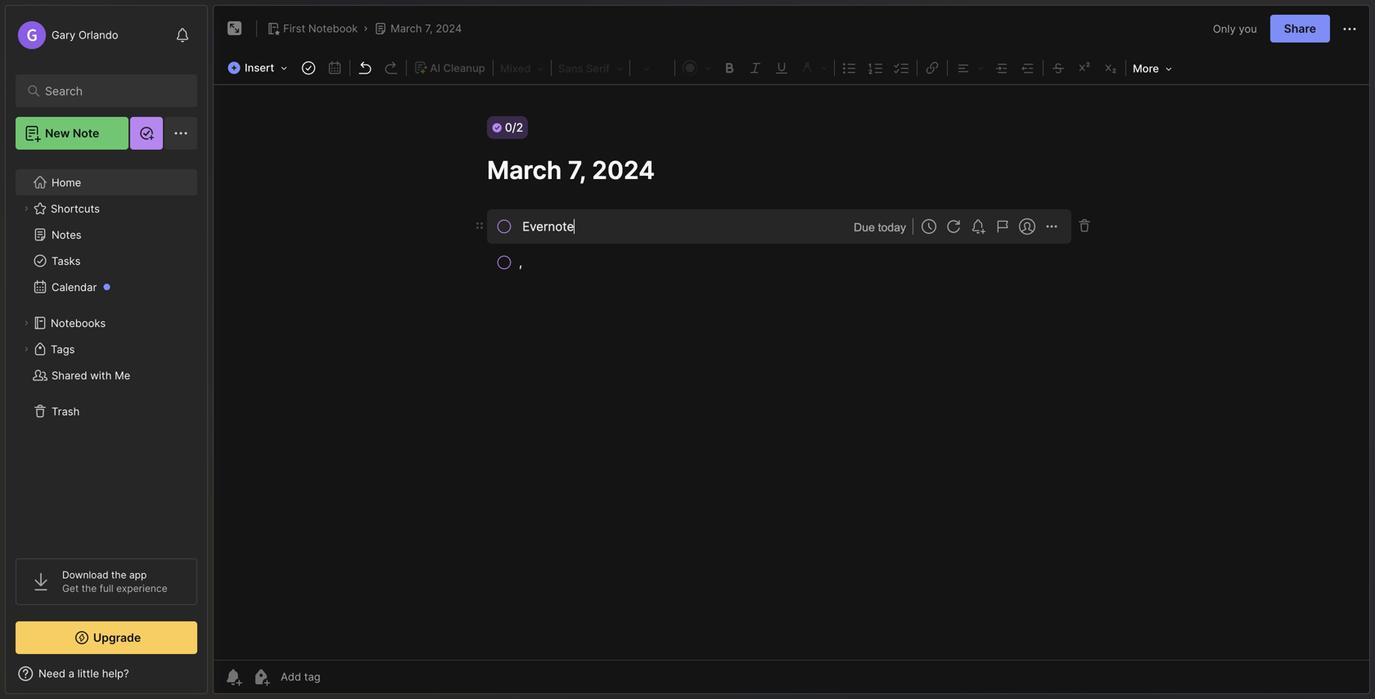 Task type: vqa. For each thing, say whether or not it's contained in the screenshot.
Expand Tags icon
yes



Task type: locate. For each thing, give the bounding box(es) containing it.
the
[[111, 570, 126, 582], [82, 583, 97, 595]]

download the app get the full experience
[[62, 570, 167, 595]]

notes link
[[16, 222, 196, 248]]

need a little help?
[[38, 668, 129, 681]]

1 horizontal spatial the
[[111, 570, 126, 582]]

shortcuts button
[[16, 196, 196, 222]]

the down download
[[82, 583, 97, 595]]

first notebook button
[[264, 17, 361, 40]]

more actions image
[[1340, 19, 1360, 39]]

font family image
[[554, 57, 628, 79]]

insert
[[245, 61, 274, 74]]

Account field
[[16, 19, 118, 52]]

Highlight field
[[795, 56, 833, 78]]

font color image
[[677, 56, 716, 78]]

gary orlando
[[52, 29, 118, 41]]

undo image
[[354, 56, 377, 79]]

More field
[[1128, 57, 1177, 80]]

Search text field
[[45, 84, 176, 99]]

notebooks
[[51, 317, 106, 330]]

tree
[[6, 160, 207, 544]]

shared
[[52, 369, 87, 382]]

note window element
[[213, 5, 1370, 699]]

the up full
[[111, 570, 126, 582]]

calendar button
[[16, 274, 196, 300]]

font size image
[[632, 57, 673, 79]]

help?
[[102, 668, 129, 681]]

note
[[73, 126, 99, 140]]

march 7, 2024
[[391, 22, 462, 35]]

heading level image
[[495, 57, 549, 79]]

share
[[1284, 22, 1316, 36]]

expand notebooks image
[[21, 318, 31, 328]]

tasks
[[52, 255, 81, 267]]

shared with me link
[[16, 363, 196, 389]]

alignment image
[[950, 56, 989, 78]]

2024
[[436, 22, 462, 35]]

new
[[45, 126, 70, 140]]

need
[[38, 668, 65, 681]]

trash
[[52, 405, 80, 418]]

you
[[1239, 22, 1257, 35]]

tree containing home
[[6, 160, 207, 544]]

None search field
[[45, 81, 176, 101]]

More actions field
[[1340, 18, 1360, 39]]

1 vertical spatial the
[[82, 583, 97, 595]]

with
[[90, 369, 112, 382]]

0 vertical spatial the
[[111, 570, 126, 582]]

highlight image
[[795, 56, 833, 78]]

upgrade button
[[16, 622, 197, 655]]

first notebook
[[283, 22, 358, 35]]

expand note image
[[225, 19, 245, 38]]

WHAT'S NEW field
[[6, 661, 207, 688]]



Task type: describe. For each thing, give the bounding box(es) containing it.
calendar
[[52, 281, 97, 294]]

Add tag field
[[279, 670, 402, 685]]

Alignment field
[[950, 56, 989, 78]]

Note Editor text field
[[214, 84, 1370, 661]]

0 horizontal spatial the
[[82, 583, 97, 595]]

add a reminder image
[[223, 668, 243, 688]]

march
[[391, 22, 422, 35]]

more
[[1133, 62, 1159, 75]]

Insert field
[[223, 56, 296, 79]]

gary
[[52, 29, 76, 41]]

app
[[129, 570, 147, 582]]

first
[[283, 22, 305, 35]]

home link
[[16, 169, 197, 196]]

me
[[115, 369, 130, 382]]

main element
[[0, 0, 213, 700]]

7,
[[425, 22, 433, 35]]

download
[[62, 570, 109, 582]]

little
[[77, 668, 99, 681]]

notebooks link
[[16, 310, 196, 336]]

Font color field
[[677, 56, 716, 78]]

march 7, 2024 button
[[371, 17, 465, 40]]

full
[[100, 583, 113, 595]]

add tag image
[[251, 668, 271, 688]]

share button
[[1270, 15, 1330, 43]]

tree inside main element
[[6, 160, 207, 544]]

experience
[[116, 583, 167, 595]]

trash link
[[16, 399, 196, 425]]

only you
[[1213, 22, 1257, 35]]

orlando
[[79, 29, 118, 41]]

new note
[[45, 126, 99, 140]]

click to collapse image
[[207, 670, 219, 689]]

none search field inside main element
[[45, 81, 176, 101]]

notes
[[52, 229, 82, 241]]

Font family field
[[554, 57, 628, 79]]

home
[[52, 176, 81, 189]]

only
[[1213, 22, 1236, 35]]

task image
[[297, 56, 320, 79]]

upgrade
[[93, 632, 141, 646]]

tasks button
[[16, 248, 196, 274]]

a
[[68, 668, 74, 681]]

shared with me
[[52, 369, 130, 382]]

Heading level field
[[495, 57, 549, 79]]

expand tags image
[[21, 345, 31, 354]]

Font size field
[[632, 57, 673, 79]]

tags button
[[16, 336, 196, 363]]

notebook
[[308, 22, 358, 35]]

tags
[[51, 343, 75, 356]]

get
[[62, 583, 79, 595]]

shortcuts
[[51, 202, 100, 215]]



